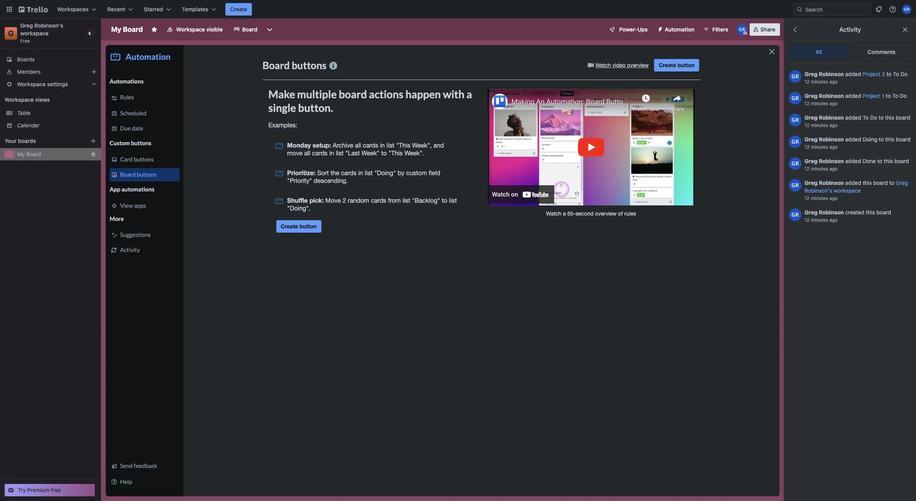 Task type: vqa. For each thing, say whether or not it's contained in the screenshot.
boards
yes



Task type: locate. For each thing, give the bounding box(es) containing it.
workspace settings
[[17, 81, 68, 88]]

to inside 'greg robinson added project 2 to to do 12 minutes ago'
[[887, 71, 892, 77]]

2 vertical spatial do
[[871, 114, 878, 121]]

greg robinson (gregrobinson96) image for to
[[790, 158, 802, 170]]

customize views image
[[266, 26, 274, 33]]

this right done
[[885, 158, 894, 165]]

doing
[[863, 136, 878, 143]]

g link
[[5, 27, 17, 40]]

to
[[887, 71, 892, 77], [887, 93, 892, 99], [879, 114, 884, 121], [880, 136, 885, 143], [878, 158, 883, 165], [890, 180, 895, 186]]

robinson's inside the greg robinson's workspace
[[805, 187, 833, 194]]

to
[[894, 71, 900, 77], [893, 93, 899, 99], [863, 114, 869, 121]]

this inside 'greg robinson added to do to this board 12 minutes ago'
[[886, 114, 895, 121]]

minutes inside greg robinson added project 1 to to do 12 minutes ago
[[812, 101, 829, 107]]

greg
[[20, 22, 33, 29], [805, 71, 818, 77], [805, 93, 818, 99], [805, 114, 818, 121], [805, 136, 818, 143], [805, 158, 818, 165], [805, 180, 818, 186], [897, 180, 909, 186], [805, 209, 818, 216]]

workspace up free
[[20, 30, 49, 37]]

to for 2
[[887, 71, 892, 77]]

open information menu image
[[890, 5, 897, 13]]

minutes inside greg robinson added done to this board 12 minutes ago
[[812, 166, 829, 172]]

6 ago from the top
[[830, 196, 838, 201]]

my board
[[111, 25, 143, 33], [17, 151, 41, 158]]

0 horizontal spatial robinson's
[[34, 22, 63, 29]]

create button
[[226, 3, 252, 16]]

my down the your boards
[[17, 151, 25, 158]]

my board down boards
[[17, 151, 41, 158]]

to inside greg robinson added doing to this board 12 minutes ago
[[880, 136, 885, 143]]

3 added from the top
[[846, 114, 862, 121]]

5 ago from the top
[[830, 166, 838, 172]]

my inside my board text box
[[111, 25, 121, 33]]

board left customize views image
[[242, 26, 258, 33]]

workspace inside greg robinson's workspace free
[[20, 30, 49, 37]]

greg inside greg robinson's workspace free
[[20, 22, 33, 29]]

this inside "greg robinson created this board 12 minutes ago"
[[867, 209, 876, 216]]

to right 2
[[894, 71, 900, 77]]

robinson's for greg robinson's workspace
[[805, 187, 833, 194]]

1 added from the top
[[846, 71, 862, 77]]

6 minutes from the top
[[812, 196, 829, 201]]

board inside 'greg robinson added to do to this board 12 minutes ago'
[[897, 114, 911, 121]]

board
[[123, 25, 143, 33], [242, 26, 258, 33], [26, 151, 41, 158]]

0 horizontal spatial workspace
[[20, 30, 49, 37]]

4 12 from the top
[[805, 144, 810, 150]]

this inside greg robinson added done to this board 12 minutes ago
[[885, 158, 894, 165]]

2 vertical spatial workspace
[[5, 96, 34, 103]]

greg inside the greg robinson's workspace
[[897, 180, 909, 186]]

added inside 'greg robinson added project 2 to to do 12 minutes ago'
[[846, 71, 862, 77]]

to for do
[[879, 114, 884, 121]]

ago inside greg robinson added doing to this board 12 minutes ago
[[830, 144, 838, 150]]

minutes inside greg robinson added doing to this board 12 minutes ago
[[812, 144, 829, 150]]

members
[[17, 68, 41, 75]]

project 1 link
[[863, 93, 885, 99]]

0 vertical spatial to
[[894, 71, 900, 77]]

greg robinson's workspace link
[[20, 22, 65, 37], [805, 180, 909, 194]]

12 minutes ago link
[[805, 79, 838, 85], [805, 101, 838, 107]]

added left done
[[846, 158, 862, 165]]

workspace inside the greg robinson's workspace
[[834, 187, 861, 194]]

robinson for greg robinson added to do to this board 12 minutes ago
[[820, 114, 845, 121]]

do right 2
[[901, 71, 908, 77]]

robinson for greg robinson added this board to
[[820, 180, 845, 186]]

workspace down templates
[[176, 26, 205, 33]]

robinson down 12 minutes ago
[[820, 209, 845, 216]]

1 minutes from the top
[[812, 79, 829, 85]]

project for project 1
[[863, 93, 881, 99]]

0 vertical spatial workspace
[[176, 26, 205, 33]]

greg robinson added project 2 to to do 12 minutes ago
[[805, 71, 908, 85]]

your boards with 1 items element
[[5, 137, 79, 146]]

1 12 from the top
[[805, 79, 810, 85]]

robinson up 12 minutes ago
[[820, 180, 845, 186]]

greg robinson (gregrobinson96) image
[[903, 5, 912, 14], [790, 70, 802, 83], [790, 92, 802, 105], [790, 114, 802, 126], [790, 158, 802, 170]]

1 vertical spatial my
[[17, 151, 25, 158]]

my
[[111, 25, 121, 33], [17, 151, 25, 158]]

greg for greg robinson added project 2 to to do 12 minutes ago
[[805, 71, 818, 77]]

robinson's inside greg robinson's workspace free
[[34, 22, 63, 29]]

project 2 link
[[863, 71, 886, 77]]

12 minutes ago
[[805, 196, 838, 201]]

12
[[805, 79, 810, 85], [805, 101, 810, 107], [805, 123, 810, 128], [805, 144, 810, 150], [805, 166, 810, 172], [805, 196, 810, 201], [805, 217, 810, 223]]

robinson's down back to home image
[[34, 22, 63, 29]]

5 12 from the top
[[805, 166, 810, 172]]

0 vertical spatial workspace
[[20, 30, 49, 37]]

greg robinson's workspace link down greg robinson added done to this board 12 minutes ago
[[805, 180, 909, 194]]

star or unstar board image
[[151, 26, 158, 33]]

2 ago from the top
[[830, 101, 838, 107]]

do inside 'greg robinson added project 2 to to do 12 minutes ago'
[[901, 71, 908, 77]]

greg for greg robinson added project 1 to to do 12 minutes ago
[[805, 93, 818, 99]]

share
[[761, 26, 776, 33]]

views
[[35, 96, 50, 103]]

workspaces
[[57, 6, 89, 12]]

greg robinson's workspace link up free
[[20, 22, 65, 37]]

1 12 minutes ago link from the top
[[805, 79, 838, 85]]

project left 1
[[863, 93, 881, 99]]

added down greg robinson added done to this board 12 minutes ago
[[846, 180, 862, 186]]

robinson down 'greg robinson added project 2 to to do 12 minutes ago'
[[820, 93, 845, 99]]

board inside "my board" button
[[26, 151, 41, 158]]

robinson inside greg robinson added doing to this board 12 minutes ago
[[820, 136, 845, 143]]

4 added from the top
[[846, 136, 862, 143]]

6 robinson from the top
[[820, 180, 845, 186]]

4 minutes from the top
[[812, 144, 829, 150]]

workspace down members at the left of page
[[17, 81, 46, 88]]

1 project from the top
[[863, 71, 881, 77]]

greg inside 'greg robinson added project 2 to to do 12 minutes ago'
[[805, 71, 818, 77]]

1 vertical spatial greg robinson's workspace link
[[805, 180, 909, 194]]

2 added from the top
[[846, 93, 862, 99]]

12 inside "greg robinson created this board 12 minutes ago"
[[805, 217, 810, 223]]

do right 1
[[901, 93, 908, 99]]

1 vertical spatial to
[[893, 93, 899, 99]]

workspace for greg robinson's workspace free
[[20, 30, 49, 37]]

ago
[[830, 79, 838, 85], [830, 101, 838, 107], [830, 123, 838, 128], [830, 144, 838, 150], [830, 166, 838, 172], [830, 196, 838, 201], [830, 217, 838, 223]]

this right created
[[867, 209, 876, 216]]

greg for greg robinson created this board 12 minutes ago
[[805, 209, 818, 216]]

comments link
[[852, 45, 912, 59]]

12 inside greg robinson added done to this board 12 minutes ago
[[805, 166, 810, 172]]

robinson for greg robinson added done to this board 12 minutes ago
[[820, 158, 845, 165]]

this
[[886, 114, 895, 121], [886, 136, 895, 143], [885, 158, 894, 165], [863, 180, 873, 186], [867, 209, 876, 216]]

robinson's
[[34, 22, 63, 29], [805, 187, 833, 194]]

added inside greg robinson added project 1 to to do 12 minutes ago
[[846, 93, 862, 99]]

to inside 'greg robinson added project 2 to to do 12 minutes ago'
[[894, 71, 900, 77]]

1 robinson from the top
[[820, 71, 845, 77]]

greg robinson created this board 12 minutes ago
[[805, 209, 892, 223]]

workspace for workspace settings
[[17, 81, 46, 88]]

robinson's up 12 minutes ago
[[805, 187, 833, 194]]

2 minutes from the top
[[812, 101, 829, 107]]

filters button
[[701, 23, 731, 36]]

do down project 1 link at the right
[[871, 114, 878, 121]]

1 vertical spatial robinson's
[[805, 187, 833, 194]]

1 horizontal spatial board
[[123, 25, 143, 33]]

0 horizontal spatial my board
[[17, 151, 41, 158]]

1 horizontal spatial greg robinson's workspace link
[[805, 180, 909, 194]]

board left star or unstar board 'image' at the top left of the page
[[123, 25, 143, 33]]

robinson inside 'greg robinson added project 2 to to do 12 minutes ago'
[[820, 71, 845, 77]]

create
[[230, 6, 247, 12]]

greg robinson (gregrobinson96) image
[[737, 24, 748, 35], [790, 136, 802, 148], [790, 179, 802, 192], [790, 209, 802, 221]]

this down greg robinson added project 1 to to do 12 minutes ago
[[886, 114, 895, 121]]

added down 'greg robinson added project 2 to to do 12 minutes ago'
[[846, 93, 862, 99]]

greg robinson's workspace
[[805, 180, 909, 194]]

starred button
[[139, 3, 176, 16]]

1 vertical spatial 12 minutes ago link
[[805, 101, 838, 107]]

1 vertical spatial workspace
[[834, 187, 861, 194]]

ago up greg robinson added done to this board 12 minutes ago
[[830, 144, 838, 150]]

robinson inside "greg robinson created this board 12 minutes ago"
[[820, 209, 845, 216]]

Board name text field
[[107, 23, 147, 36]]

ago inside greg robinson added done to this board 12 minutes ago
[[830, 166, 838, 172]]

1 vertical spatial my board
[[17, 151, 41, 158]]

robinson for greg robinson added doing to this board 12 minutes ago
[[820, 136, 845, 143]]

added for greg robinson added this board to
[[846, 180, 862, 186]]

12 inside greg robinson added doing to this board 12 minutes ago
[[805, 144, 810, 150]]

robinson inside greg robinson added done to this board 12 minutes ago
[[820, 158, 845, 165]]

0 vertical spatial robinson's
[[34, 22, 63, 29]]

ups
[[638, 26, 648, 33]]

2 12 from the top
[[805, 101, 810, 107]]

1 ago from the top
[[830, 79, 838, 85]]

project inside greg robinson added project 1 to to do 12 minutes ago
[[863, 93, 881, 99]]

project inside 'greg robinson added project 2 to to do 12 minutes ago'
[[863, 71, 881, 77]]

created
[[846, 209, 865, 216]]

recent button
[[103, 3, 138, 16]]

board inside greg robinson added doing to this board 12 minutes ago
[[897, 136, 911, 143]]

do
[[901, 71, 908, 77], [901, 93, 908, 99], [871, 114, 878, 121]]

to right 1
[[893, 93, 899, 99]]

greg inside 'greg robinson added to do to this board 12 minutes ago'
[[805, 114, 818, 121]]

3 robinson from the top
[[820, 114, 845, 121]]

board inside board link
[[242, 26, 258, 33]]

7 12 from the top
[[805, 217, 810, 223]]

added inside greg robinson added done to this board 12 minutes ago
[[846, 158, 862, 165]]

my board down recent dropdown button
[[111, 25, 143, 33]]

1 horizontal spatial workspace
[[834, 187, 861, 194]]

to inside 'greg robinson added to do to this board 12 minutes ago'
[[879, 114, 884, 121]]

1 vertical spatial workspace
[[17, 81, 46, 88]]

try premium free
[[18, 487, 61, 494]]

greg for greg robinson's workspace
[[897, 180, 909, 186]]

project left 2
[[863, 71, 881, 77]]

workspace for workspace views
[[5, 96, 34, 103]]

0 vertical spatial do
[[901, 71, 908, 77]]

workspace inside popup button
[[17, 81, 46, 88]]

my down recent
[[111, 25, 121, 33]]

added left doing
[[846, 136, 862, 143]]

0 vertical spatial greg robinson's workspace link
[[20, 22, 65, 37]]

5 added from the top
[[846, 158, 862, 165]]

added for greg robinson added to do to this board 12 minutes ago
[[846, 114, 862, 121]]

7 ago from the top
[[830, 217, 838, 223]]

greg for greg robinson's workspace free
[[20, 22, 33, 29]]

workspace
[[176, 26, 205, 33], [17, 81, 46, 88], [5, 96, 34, 103]]

this right doing
[[886, 136, 895, 143]]

settings
[[47, 81, 68, 88]]

ago down 12 minutes ago
[[830, 217, 838, 223]]

ago up greg robinson added project 1 to to do 12 minutes ago
[[830, 79, 838, 85]]

3 minutes from the top
[[812, 123, 829, 128]]

board inside my board text box
[[123, 25, 143, 33]]

ago inside 'greg robinson added project 2 to to do 12 minutes ago'
[[830, 79, 838, 85]]

greg for greg robinson added done to this board 12 minutes ago
[[805, 158, 818, 165]]

2
[[883, 71, 886, 77]]

1 vertical spatial do
[[901, 93, 908, 99]]

boards
[[17, 56, 35, 63]]

minutes inside 'greg robinson added project 2 to to do 12 minutes ago'
[[812, 79, 829, 85]]

robinson up greg robinson added this board to
[[820, 158, 845, 165]]

minutes inside "greg robinson created this board 12 minutes ago"
[[812, 217, 829, 223]]

members link
[[0, 66, 101, 78]]

templates
[[182, 6, 209, 12]]

greg inside greg robinson added done to this board 12 minutes ago
[[805, 158, 818, 165]]

ago up greg robinson added this board to
[[830, 166, 838, 172]]

0 vertical spatial my board
[[111, 25, 143, 33]]

0 vertical spatial 12 minutes ago link
[[805, 79, 838, 85]]

Search field
[[803, 4, 871, 15]]

free
[[20, 38, 30, 44]]

1 horizontal spatial my board
[[111, 25, 143, 33]]

12 inside 'greg robinson added to do to this board 12 minutes ago'
[[805, 123, 810, 128]]

1 horizontal spatial robinson's
[[805, 187, 833, 194]]

0 vertical spatial project
[[863, 71, 881, 77]]

automation button
[[655, 23, 700, 36]]

1
[[883, 93, 885, 99]]

0 vertical spatial my
[[111, 25, 121, 33]]

to inside greg robinson added done to this board 12 minutes ago
[[878, 158, 883, 165]]

added inside 'greg robinson added to do to this board 12 minutes ago'
[[846, 114, 862, 121]]

robinson down greg robinson added project 1 to to do 12 minutes ago
[[820, 114, 845, 121]]

greg for greg robinson added this board to
[[805, 180, 818, 186]]

greg inside "greg robinson created this board 12 minutes ago"
[[805, 209, 818, 216]]

workspace for greg robinson's workspace
[[834, 187, 861, 194]]

added for greg robinson added doing to this board 12 minutes ago
[[846, 136, 862, 143]]

to inside greg robinson added project 1 to to do 12 minutes ago
[[887, 93, 892, 99]]

board inside greg robinson added done to this board 12 minutes ago
[[895, 158, 910, 165]]

2 vertical spatial to
[[863, 114, 869, 121]]

6 added from the top
[[846, 180, 862, 186]]

robinson for greg robinson added project 2 to to do 12 minutes ago
[[820, 71, 845, 77]]

greg robinson (gregrobinson96) image for added this board to
[[790, 179, 802, 192]]

board down boards
[[26, 151, 41, 158]]

your
[[5, 138, 17, 144]]

greg robinson's workspace free
[[20, 22, 65, 44]]

added left project 2 link
[[846, 71, 862, 77]]

ago up greg robinson added doing to this board 12 minutes ago
[[830, 123, 838, 128]]

ago up 'greg robinson added to do to this board 12 minutes ago'
[[830, 101, 838, 107]]

robinson for greg robinson added project 1 to to do 12 minutes ago
[[820, 93, 845, 99]]

2 robinson from the top
[[820, 93, 845, 99]]

to inside greg robinson added project 1 to to do 12 minutes ago
[[893, 93, 899, 99]]

robinson inside 'greg robinson added to do to this board 12 minutes ago'
[[820, 114, 845, 121]]

greg robinson (gregrobinson96) image for 1
[[790, 92, 802, 105]]

4 ago from the top
[[830, 144, 838, 150]]

3 ago from the top
[[830, 123, 838, 128]]

12 inside greg robinson added project 1 to to do 12 minutes ago
[[805, 101, 810, 107]]

greg inside greg robinson added project 1 to to do 12 minutes ago
[[805, 93, 818, 99]]

3 12 from the top
[[805, 123, 810, 128]]

greg inside greg robinson added doing to this board 12 minutes ago
[[805, 136, 818, 143]]

workspace up the table
[[5, 96, 34, 103]]

my board inside button
[[17, 151, 41, 158]]

ago up "greg robinson created this board 12 minutes ago" on the right top of page
[[830, 196, 838, 201]]

7 minutes from the top
[[812, 217, 829, 223]]

robinson down all link on the right
[[820, 71, 845, 77]]

premium
[[27, 487, 49, 494]]

do inside greg robinson added project 1 to to do 12 minutes ago
[[901, 93, 908, 99]]

2 12 minutes ago link from the top
[[805, 101, 838, 107]]

1 vertical spatial project
[[863, 93, 881, 99]]

0 horizontal spatial board
[[26, 151, 41, 158]]

added
[[846, 71, 862, 77], [846, 93, 862, 99], [846, 114, 862, 121], [846, 136, 862, 143], [846, 158, 862, 165], [846, 180, 862, 186]]

do inside 'greg robinson added to do to this board 12 minutes ago'
[[871, 114, 878, 121]]

minutes
[[812, 79, 829, 85], [812, 101, 829, 107], [812, 123, 829, 128], [812, 144, 829, 150], [812, 166, 829, 172], [812, 196, 829, 201], [812, 217, 829, 223]]

7 robinson from the top
[[820, 209, 845, 216]]

my board inside text box
[[111, 25, 143, 33]]

added inside greg robinson added doing to this board 12 minutes ago
[[846, 136, 862, 143]]

added for greg robinson added project 1 to to do 12 minutes ago
[[846, 93, 862, 99]]

free
[[51, 487, 61, 494]]

robinson
[[820, 71, 845, 77], [820, 93, 845, 99], [820, 114, 845, 121], [820, 136, 845, 143], [820, 158, 845, 165], [820, 180, 845, 186], [820, 209, 845, 216]]

workspace inside button
[[176, 26, 205, 33]]

robinson down 'greg robinson added to do to this board 12 minutes ago'
[[820, 136, 845, 143]]

workspaces button
[[53, 3, 101, 16]]

12 minutes ago link for project 1
[[805, 101, 838, 107]]

2 project from the top
[[863, 93, 881, 99]]

6 12 from the top
[[805, 196, 810, 201]]

robinson inside greg robinson added project 1 to to do 12 minutes ago
[[820, 93, 845, 99]]

greg robinson added done to this board 12 minutes ago
[[805, 158, 910, 172]]

4 robinson from the top
[[820, 136, 845, 143]]

0 horizontal spatial my
[[17, 151, 25, 158]]

done
[[863, 158, 877, 165]]

1 horizontal spatial my
[[111, 25, 121, 33]]

workspace settings button
[[0, 78, 101, 91]]

greg robinson added to do to this board 12 minutes ago
[[805, 114, 911, 128]]

board
[[897, 114, 911, 121], [897, 136, 911, 143], [895, 158, 910, 165], [874, 180, 889, 186], [877, 209, 892, 216]]

to down greg robinson added project 1 to to do 12 minutes ago
[[863, 114, 869, 121]]

added down greg robinson added project 1 to to do 12 minutes ago
[[846, 114, 862, 121]]

workspace
[[20, 30, 49, 37], [834, 187, 861, 194]]

workspace down greg robinson added this board to
[[834, 187, 861, 194]]

5 minutes from the top
[[812, 166, 829, 172]]

2 horizontal spatial board
[[242, 26, 258, 33]]

project
[[863, 71, 881, 77], [863, 93, 881, 99]]

5 robinson from the top
[[820, 158, 845, 165]]

visible
[[206, 26, 223, 33]]



Task type: describe. For each thing, give the bounding box(es) containing it.
share button
[[750, 23, 781, 36]]

power-ups button
[[604, 23, 653, 36]]

12 inside 'greg robinson added project 2 to to do 12 minutes ago'
[[805, 79, 810, 85]]

12 minutes ago link for project 2
[[805, 79, 838, 85]]

0 notifications image
[[875, 5, 884, 14]]

primary element
[[0, 0, 917, 19]]

do for 2
[[901, 71, 908, 77]]

0 horizontal spatial greg robinson's workspace link
[[20, 22, 65, 37]]

to for 2
[[894, 71, 900, 77]]

calendar
[[17, 122, 40, 129]]

board inside "greg robinson created this board 12 minutes ago"
[[877, 209, 892, 216]]

to for 1
[[893, 93, 899, 99]]

all
[[816, 49, 823, 55]]

switch to… image
[[5, 5, 13, 13]]

my inside "my board" button
[[17, 151, 25, 158]]

add board image
[[90, 138, 96, 144]]

greg for greg robinson added to do to this board 12 minutes ago
[[805, 114, 818, 121]]

try
[[18, 487, 26, 494]]

workspace visible
[[176, 26, 223, 33]]

greg robinson added doing to this board 12 minutes ago
[[805, 136, 911, 150]]

comments
[[868, 49, 896, 55]]

recent
[[107, 6, 125, 12]]

ago inside greg robinson added project 1 to to do 12 minutes ago
[[830, 101, 838, 107]]

table link
[[17, 109, 96, 117]]

automation
[[665, 26, 695, 33]]

this member is an admin of this board. image
[[744, 32, 748, 35]]

calendar link
[[17, 122, 96, 130]]

greg robinson (gregrobinson96) image for 2
[[790, 70, 802, 83]]

greg for greg robinson added doing to this board 12 minutes ago
[[805, 136, 818, 143]]

greg robinson (gregrobinson96) image for added doing to this board
[[790, 136, 802, 148]]

back to home image
[[19, 3, 48, 16]]

workspace navigation collapse icon image
[[85, 28, 96, 39]]

minutes inside 'greg robinson added to do to this board 12 minutes ago'
[[812, 123, 829, 128]]

project for project 2
[[863, 71, 881, 77]]

workspace views
[[5, 96, 50, 103]]

my board button
[[17, 151, 87, 158]]

boards
[[18, 138, 36, 144]]

greg robinson (gregrobinson96) image for do
[[790, 114, 802, 126]]

your boards
[[5, 138, 36, 144]]

table
[[17, 110, 31, 116]]

sm image
[[655, 23, 665, 34]]

search image
[[797, 6, 803, 12]]

this inside greg robinson added doing to this board 12 minutes ago
[[886, 136, 895, 143]]

this down greg robinson added done to this board 12 minutes ago
[[863, 180, 873, 186]]

try premium free button
[[5, 485, 95, 497]]

added for greg robinson added done to this board 12 minutes ago
[[846, 158, 862, 165]]

board link
[[229, 23, 262, 36]]

to inside 'greg robinson added to do to this board 12 minutes ago'
[[863, 114, 869, 121]]

g
[[8, 29, 14, 38]]

power-
[[620, 26, 638, 33]]

greg robinson added project 1 to to do 12 minutes ago
[[805, 93, 908, 107]]

robinson for greg robinson created this board 12 minutes ago
[[820, 209, 845, 216]]

power-ups
[[620, 26, 648, 33]]

templates button
[[177, 3, 221, 16]]

to for board
[[890, 180, 895, 186]]

boards link
[[0, 53, 101, 66]]

starred
[[144, 6, 163, 12]]

robinson's for greg robinson's workspace free
[[34, 22, 63, 29]]

starred icon image
[[90, 151, 96, 158]]

activity
[[840, 26, 862, 33]]

greg robinson (gregrobinson96) image for created this board
[[790, 209, 802, 221]]

filters
[[713, 26, 729, 33]]

workspace visible button
[[162, 23, 228, 36]]

all link
[[790, 45, 849, 59]]

greg robinson added this board to
[[805, 180, 897, 186]]

ago inside "greg robinson created this board 12 minutes ago"
[[830, 217, 838, 223]]

do for 1
[[901, 93, 908, 99]]

to for 1
[[887, 93, 892, 99]]

workspace for workspace visible
[[176, 26, 205, 33]]

ago inside 'greg robinson added to do to this board 12 minutes ago'
[[830, 123, 838, 128]]

added for greg robinson added project 2 to to do 12 minutes ago
[[846, 71, 862, 77]]



